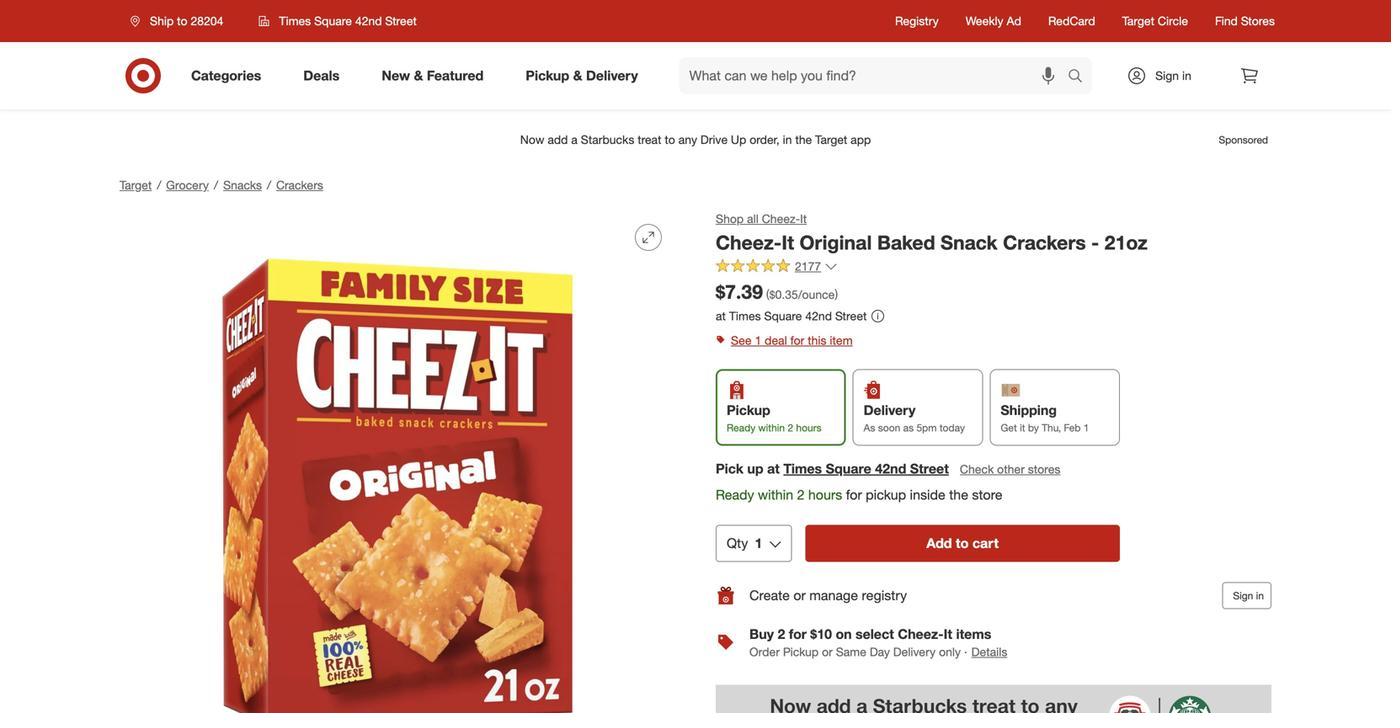 Task type: vqa. For each thing, say whether or not it's contained in the screenshot.


Task type: describe. For each thing, give the bounding box(es) containing it.
1 vertical spatial ready
[[716, 487, 754, 503]]

cheez-it original baked snack crackers - 21oz, 1 of 10 image
[[120, 211, 675, 713]]

weekly ad
[[966, 13, 1022, 28]]

new & featured link
[[367, 57, 505, 94]]

add to cart button
[[805, 525, 1120, 562]]

crackers link
[[276, 178, 323, 192]]

add
[[927, 535, 952, 552]]

see 1 deal for this item
[[731, 333, 853, 348]]

registry link
[[895, 13, 939, 29]]

search button
[[1060, 57, 1101, 98]]

0 vertical spatial cheez-
[[762, 211, 800, 226]]

pickup for ready
[[727, 402, 771, 419]]

circle
[[1158, 13, 1188, 28]]

2 horizontal spatial square
[[826, 461, 872, 477]]

to for add
[[956, 535, 969, 552]]

check
[[960, 462, 994, 477]]

delivery inside delivery as soon as 5pm today
[[864, 402, 916, 419]]

ship to 28204 button
[[120, 6, 241, 36]]

featured
[[427, 67, 484, 84]]

same
[[836, 645, 867, 659]]

shipping
[[1001, 402, 1057, 419]]

get
[[1001, 421, 1017, 434]]

1 vertical spatial hours
[[808, 487, 842, 503]]

search
[[1060, 69, 1101, 86]]

weekly ad link
[[966, 13, 1022, 29]]

$7.39
[[716, 280, 763, 304]]

& for new
[[414, 67, 423, 84]]

details
[[972, 645, 1008, 659]]

What can we help you find? suggestions appear below search field
[[679, 57, 1072, 94]]

stores
[[1028, 462, 1061, 477]]

deals link
[[289, 57, 361, 94]]

deal
[[765, 333, 787, 348]]

grocery link
[[166, 178, 209, 192]]

order
[[750, 645, 780, 659]]

buy 2 for $10 on select cheez-it items order pickup or same day delivery only ∙ details
[[750, 626, 1008, 659]]

1 vertical spatial at
[[767, 461, 780, 477]]

42nd inside dropdown button
[[355, 13, 382, 28]]

0 vertical spatial advertisement element
[[106, 120, 1285, 160]]

by
[[1028, 421, 1039, 434]]

1 for see 1 deal for this item
[[755, 333, 762, 348]]

pickup ready within 2 hours
[[727, 402, 822, 434]]

stores
[[1241, 13, 1275, 28]]

pickup for &
[[526, 67, 570, 84]]

sign in link
[[1113, 57, 1218, 94]]

sign in inside sign in button
[[1233, 589, 1264, 602]]

shop
[[716, 211, 744, 226]]

crackers inside shop all cheez-it cheez-it original baked snack crackers - 21oz
[[1003, 231, 1086, 254]]

28204
[[191, 13, 223, 28]]

1 vertical spatial for
[[846, 487, 862, 503]]

up
[[747, 461, 764, 477]]

thu,
[[1042, 421, 1061, 434]]

inside
[[910, 487, 946, 503]]

2 vertical spatial times
[[784, 461, 822, 477]]

select
[[856, 626, 894, 643]]

$0.35
[[770, 287, 798, 302]]

pick
[[716, 461, 744, 477]]

ready inside pickup ready within 2 hours
[[727, 421, 756, 434]]

create or manage registry
[[750, 587, 907, 604]]

weekly
[[966, 13, 1004, 28]]

times square 42nd street button
[[784, 459, 949, 479]]

2 vertical spatial 42nd
[[875, 461, 907, 477]]

cart
[[973, 535, 999, 552]]

or inside buy 2 for $10 on select cheez-it items order pickup or same day delivery only ∙ details
[[822, 645, 833, 659]]

)
[[835, 287, 838, 302]]

(
[[766, 287, 770, 302]]

this
[[808, 333, 827, 348]]

at times square 42nd street
[[716, 309, 867, 323]]

pickup
[[866, 487, 906, 503]]

times square 42nd street
[[279, 13, 417, 28]]

target link
[[120, 178, 152, 192]]

target for target circle
[[1122, 13, 1155, 28]]

see 1 deal for this item link
[[716, 329, 1272, 352]]

target circle link
[[1122, 13, 1188, 29]]

0 horizontal spatial sign
[[1156, 68, 1179, 83]]

square inside times square 42nd street dropdown button
[[314, 13, 352, 28]]

1 vertical spatial square
[[764, 309, 802, 323]]

sign inside button
[[1233, 589, 1254, 602]]

0 vertical spatial or
[[794, 587, 806, 604]]

times inside dropdown button
[[279, 13, 311, 28]]

2 horizontal spatial street
[[910, 461, 949, 477]]

snacks
[[223, 178, 262, 192]]

0 vertical spatial in
[[1182, 68, 1192, 83]]

target for target link
[[120, 178, 152, 192]]

only
[[939, 645, 961, 659]]

for inside see 1 deal for this item link
[[791, 333, 805, 348]]

pickup & delivery link
[[511, 57, 659, 94]]

registry
[[862, 587, 907, 604]]

as
[[903, 421, 914, 434]]

1 vertical spatial cheez-
[[716, 231, 782, 254]]

store
[[972, 487, 1003, 503]]

grocery
[[166, 178, 209, 192]]

0 vertical spatial crackers
[[276, 178, 323, 192]]

create
[[750, 587, 790, 604]]

original
[[800, 231, 872, 254]]

find stores
[[1215, 13, 1275, 28]]

feb
[[1064, 421, 1081, 434]]

ship
[[150, 13, 174, 28]]

2 horizontal spatial 2
[[797, 487, 805, 503]]



Task type: locate. For each thing, give the bounding box(es) containing it.
1 horizontal spatial sign in
[[1233, 589, 1264, 602]]

0 horizontal spatial times
[[279, 13, 311, 28]]

within up up
[[758, 421, 785, 434]]

1 horizontal spatial times
[[729, 309, 761, 323]]

for left $10
[[789, 626, 807, 643]]

sign in
[[1156, 68, 1192, 83], [1233, 589, 1264, 602]]

to right ship at left
[[177, 13, 187, 28]]

0 horizontal spatial at
[[716, 309, 726, 323]]

1 vertical spatial delivery
[[864, 402, 916, 419]]

∙
[[964, 645, 968, 659]]

add to cart
[[927, 535, 999, 552]]

1 horizontal spatial in
[[1256, 589, 1264, 602]]

0 horizontal spatial crackers
[[276, 178, 323, 192]]

registry
[[895, 13, 939, 28]]

2 vertical spatial it
[[944, 626, 953, 643]]

0 vertical spatial sign in
[[1156, 68, 1192, 83]]

or right create
[[794, 587, 806, 604]]

delivery
[[586, 67, 638, 84], [864, 402, 916, 419], [893, 645, 936, 659]]

check other stores
[[960, 462, 1061, 477]]

0 horizontal spatial 42nd
[[355, 13, 382, 28]]

1 vertical spatial crackers
[[1003, 231, 1086, 254]]

0 vertical spatial target
[[1122, 13, 1155, 28]]

1 vertical spatial pickup
[[727, 402, 771, 419]]

1 horizontal spatial to
[[956, 535, 969, 552]]

1 inside shipping get it by thu, feb 1
[[1084, 421, 1089, 434]]

5pm
[[917, 421, 937, 434]]

2 horizontal spatial pickup
[[783, 645, 819, 659]]

cheez- right all
[[762, 211, 800, 226]]

item
[[830, 333, 853, 348]]

2 vertical spatial cheez-
[[898, 626, 944, 643]]

1 vertical spatial street
[[835, 309, 867, 323]]

pickup
[[526, 67, 570, 84], [727, 402, 771, 419], [783, 645, 819, 659]]

0 vertical spatial 1
[[755, 333, 762, 348]]

0 horizontal spatial it
[[782, 231, 794, 254]]

1 horizontal spatial 42nd
[[805, 309, 832, 323]]

all
[[747, 211, 759, 226]]

snacks link
[[223, 178, 262, 192]]

1 vertical spatial 42nd
[[805, 309, 832, 323]]

/ounce
[[798, 287, 835, 302]]

0 vertical spatial at
[[716, 309, 726, 323]]

to inside add to cart button
[[956, 535, 969, 552]]

find stores link
[[1215, 13, 1275, 29]]

0 horizontal spatial &
[[414, 67, 423, 84]]

it up "only"
[[944, 626, 953, 643]]

1 vertical spatial target
[[120, 178, 152, 192]]

shop all cheez-it cheez-it original baked snack crackers - 21oz
[[716, 211, 1148, 254]]

for
[[791, 333, 805, 348], [846, 487, 862, 503], [789, 626, 807, 643]]

see
[[731, 333, 752, 348]]

1 right feb
[[1084, 421, 1089, 434]]

new & featured
[[382, 67, 484, 84]]

2 vertical spatial delivery
[[893, 645, 936, 659]]

find
[[1215, 13, 1238, 28]]

redcard link
[[1048, 13, 1096, 29]]

snack
[[941, 231, 998, 254]]

target left circle
[[1122, 13, 1155, 28]]

street inside times square 42nd street dropdown button
[[385, 13, 417, 28]]

1 vertical spatial it
[[782, 231, 794, 254]]

buy 2 for $10 on select cheez-it items link
[[750, 626, 992, 643]]

for inside buy 2 for $10 on select cheez-it items order pickup or same day delivery only ∙ details
[[789, 626, 807, 643]]

& inside 'link'
[[414, 67, 423, 84]]

at down "$7.39"
[[716, 309, 726, 323]]

1 vertical spatial 2
[[797, 487, 805, 503]]

2177 link
[[716, 258, 838, 278]]

0 horizontal spatial target
[[120, 178, 152, 192]]

1 horizontal spatial street
[[835, 309, 867, 323]]

street up inside
[[910, 461, 949, 477]]

cheez- inside buy 2 for $10 on select cheez-it items order pickup or same day delivery only ∙ details
[[898, 626, 944, 643]]

2 horizontal spatial 42nd
[[875, 461, 907, 477]]

it up 2177 link
[[782, 231, 794, 254]]

delivery as soon as 5pm today
[[864, 402, 965, 434]]

0 vertical spatial it
[[800, 211, 807, 226]]

2 up pick up at times square 42nd street on the bottom of the page
[[788, 421, 793, 434]]

times up deals
[[279, 13, 311, 28]]

2 & from the left
[[573, 67, 582, 84]]

0 horizontal spatial square
[[314, 13, 352, 28]]

&
[[414, 67, 423, 84], [573, 67, 582, 84]]

street up new
[[385, 13, 417, 28]]

soon
[[878, 421, 901, 434]]

1 & from the left
[[414, 67, 423, 84]]

to for ship
[[177, 13, 187, 28]]

ready down pick
[[716, 487, 754, 503]]

times square 42nd street button
[[248, 6, 428, 36]]

0 vertical spatial delivery
[[586, 67, 638, 84]]

0 vertical spatial for
[[791, 333, 805, 348]]

0 vertical spatial 42nd
[[355, 13, 382, 28]]

0 vertical spatial times
[[279, 13, 311, 28]]

2 horizontal spatial times
[[784, 461, 822, 477]]

check other stores button
[[959, 460, 1062, 479]]

square up the ready within 2 hours for pickup inside the store
[[826, 461, 872, 477]]

baked
[[877, 231, 935, 254]]

1 horizontal spatial or
[[822, 645, 833, 659]]

2 horizontal spatial it
[[944, 626, 953, 643]]

qty 1
[[727, 535, 762, 552]]

the
[[949, 487, 969, 503]]

1 horizontal spatial crackers
[[1003, 231, 1086, 254]]

0 vertical spatial square
[[314, 13, 352, 28]]

42nd down /ounce
[[805, 309, 832, 323]]

categories link
[[177, 57, 282, 94]]

or down $10
[[822, 645, 833, 659]]

in inside button
[[1256, 589, 1264, 602]]

street
[[385, 13, 417, 28], [835, 309, 867, 323], [910, 461, 949, 477]]

as
[[864, 421, 875, 434]]

hours down pick up at times square 42nd street on the bottom of the page
[[808, 487, 842, 503]]

sign
[[1156, 68, 1179, 83], [1233, 589, 1254, 602]]

2 right buy at the bottom right of page
[[778, 626, 785, 643]]

it inside buy 2 for $10 on select cheez-it items order pickup or same day delivery only ∙ details
[[944, 626, 953, 643]]

hours inside pickup ready within 2 hours
[[796, 421, 822, 434]]

pick up at times square 42nd street
[[716, 461, 949, 477]]

1 horizontal spatial pickup
[[727, 402, 771, 419]]

pickup inside pickup ready within 2 hours
[[727, 402, 771, 419]]

0 horizontal spatial in
[[1182, 68, 1192, 83]]

new
[[382, 67, 410, 84]]

for down times square 42nd street button
[[846, 487, 862, 503]]

target left grocery link
[[120, 178, 152, 192]]

0 horizontal spatial to
[[177, 13, 187, 28]]

42nd up new
[[355, 13, 382, 28]]

items
[[956, 626, 992, 643]]

0 vertical spatial sign
[[1156, 68, 1179, 83]]

2 vertical spatial 1
[[755, 535, 762, 552]]

1 right the see
[[755, 333, 762, 348]]

ready
[[727, 421, 756, 434], [716, 487, 754, 503]]

details button
[[971, 643, 1008, 661]]

2177
[[795, 259, 821, 274]]

2 inside buy 2 for $10 on select cheez-it items order pickup or same day delivery only ∙ details
[[778, 626, 785, 643]]

1 vertical spatial 1
[[1084, 421, 1089, 434]]

0 vertical spatial 2
[[788, 421, 793, 434]]

$7.39 ( $0.35 /ounce )
[[716, 280, 838, 304]]

it up the original
[[800, 211, 807, 226]]

cheez- up "only"
[[898, 626, 944, 643]]

street down )
[[835, 309, 867, 323]]

& for pickup
[[573, 67, 582, 84]]

to
[[177, 13, 187, 28], [956, 535, 969, 552]]

1 vertical spatial within
[[758, 487, 793, 503]]

within down up
[[758, 487, 793, 503]]

1 vertical spatial advertisement element
[[716, 685, 1272, 713]]

2 vertical spatial 2
[[778, 626, 785, 643]]

delivery inside buy 2 for $10 on select cheez-it items order pickup or same day delivery only ∙ details
[[893, 645, 936, 659]]

2
[[788, 421, 793, 434], [797, 487, 805, 503], [778, 626, 785, 643]]

qty
[[727, 535, 748, 552]]

manage
[[810, 587, 858, 604]]

to inside ship to 28204 dropdown button
[[177, 13, 187, 28]]

42nd up pickup
[[875, 461, 907, 477]]

1 for qty 1
[[755, 535, 762, 552]]

times right up
[[784, 461, 822, 477]]

1 horizontal spatial sign
[[1233, 589, 1254, 602]]

crackers right snacks link
[[276, 178, 323, 192]]

1 horizontal spatial &
[[573, 67, 582, 84]]

2 vertical spatial pickup
[[783, 645, 819, 659]]

2 within from the top
[[758, 487, 793, 503]]

ad
[[1007, 13, 1022, 28]]

sign in button
[[1222, 582, 1272, 609]]

0 horizontal spatial pickup
[[526, 67, 570, 84]]

0 vertical spatial street
[[385, 13, 417, 28]]

1 vertical spatial to
[[956, 535, 969, 552]]

2 down pick up at times square 42nd street on the bottom of the page
[[797, 487, 805, 503]]

1 vertical spatial times
[[729, 309, 761, 323]]

1 vertical spatial sign in
[[1233, 589, 1264, 602]]

0 horizontal spatial or
[[794, 587, 806, 604]]

within inside pickup ready within 2 hours
[[758, 421, 785, 434]]

1 horizontal spatial it
[[800, 211, 807, 226]]

cheez- down all
[[716, 231, 782, 254]]

1 vertical spatial in
[[1256, 589, 1264, 602]]

shipping get it by thu, feb 1
[[1001, 402, 1089, 434]]

0 vertical spatial to
[[177, 13, 187, 28]]

0 vertical spatial ready
[[727, 421, 756, 434]]

1 horizontal spatial at
[[767, 461, 780, 477]]

crackers left the -
[[1003, 231, 1086, 254]]

it
[[1020, 421, 1025, 434]]

deals
[[303, 67, 340, 84]]

1 horizontal spatial square
[[764, 309, 802, 323]]

advertisement element
[[106, 120, 1285, 160], [716, 685, 1272, 713]]

square up deals link at the top of page
[[314, 13, 352, 28]]

21oz
[[1105, 231, 1148, 254]]

square
[[314, 13, 352, 28], [764, 309, 802, 323], [826, 461, 872, 477]]

0 horizontal spatial 2
[[778, 626, 785, 643]]

-
[[1092, 231, 1099, 254]]

42nd
[[355, 13, 382, 28], [805, 309, 832, 323], [875, 461, 907, 477]]

ready up pick
[[727, 421, 756, 434]]

1 vertical spatial sign
[[1233, 589, 1254, 602]]

categories
[[191, 67, 261, 84]]

2 vertical spatial for
[[789, 626, 807, 643]]

square down $0.35 at top right
[[764, 309, 802, 323]]

delivery inside the pickup & delivery link
[[586, 67, 638, 84]]

times up the see
[[729, 309, 761, 323]]

redcard
[[1048, 13, 1096, 28]]

0 vertical spatial pickup
[[526, 67, 570, 84]]

at
[[716, 309, 726, 323], [767, 461, 780, 477]]

buy
[[750, 626, 774, 643]]

0 horizontal spatial sign in
[[1156, 68, 1192, 83]]

hours up pick up at times square 42nd street on the bottom of the page
[[796, 421, 822, 434]]

at right up
[[767, 461, 780, 477]]

2 vertical spatial street
[[910, 461, 949, 477]]

0 horizontal spatial street
[[385, 13, 417, 28]]

2 vertical spatial square
[[826, 461, 872, 477]]

pickup & delivery
[[526, 67, 638, 84]]

pickup inside buy 2 for $10 on select cheez-it items order pickup or same day delivery only ∙ details
[[783, 645, 819, 659]]

1 within from the top
[[758, 421, 785, 434]]

ship to 28204
[[150, 13, 223, 28]]

to right "add"
[[956, 535, 969, 552]]

$10
[[811, 626, 832, 643]]

1 horizontal spatial target
[[1122, 13, 1155, 28]]

1 horizontal spatial 2
[[788, 421, 793, 434]]

cheez-
[[762, 211, 800, 226], [716, 231, 782, 254], [898, 626, 944, 643]]

sign in inside sign in link
[[1156, 68, 1192, 83]]

2 inside pickup ready within 2 hours
[[788, 421, 793, 434]]

for left this
[[791, 333, 805, 348]]

0 vertical spatial within
[[758, 421, 785, 434]]

it
[[800, 211, 807, 226], [782, 231, 794, 254], [944, 626, 953, 643]]

1 vertical spatial or
[[822, 645, 833, 659]]

target
[[1122, 13, 1155, 28], [120, 178, 152, 192]]

day
[[870, 645, 890, 659]]

0 vertical spatial hours
[[796, 421, 822, 434]]

today
[[940, 421, 965, 434]]

1 right qty
[[755, 535, 762, 552]]



